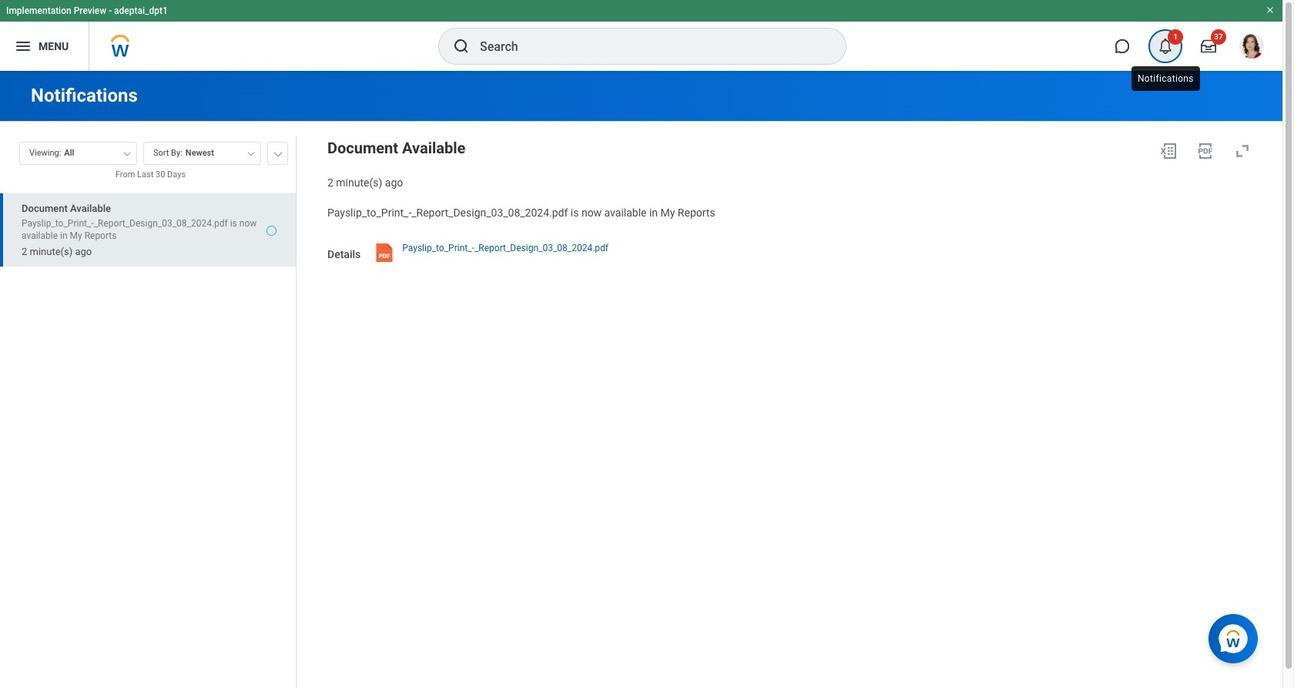 Task type: describe. For each thing, give the bounding box(es) containing it.
payslip_to_print_- inside "document available payslip_to_print_-_report_design_03_08_2024.pdf is now available in my reports 2 minute(s) ago"
[[22, 218, 94, 229]]

1 horizontal spatial available
[[605, 206, 647, 219]]

viewing:
[[29, 148, 61, 158]]

last
[[137, 170, 154, 180]]

now inside "document available payslip_to_print_-_report_design_03_08_2024.pdf is now available in my reports 2 minute(s) ago"
[[240, 218, 257, 229]]

1 button
[[1149, 29, 1184, 63]]

from last 30 days
[[116, 170, 186, 180]]

inbox large image
[[1202, 39, 1217, 54]]

notifications inside notifications tooltip
[[1138, 73, 1194, 84]]

search image
[[452, 37, 471, 55]]

0 vertical spatial reports
[[678, 206, 716, 219]]

1 horizontal spatial my
[[661, 206, 675, 219]]

available for document available payslip_to_print_-_report_design_03_08_2024.pdf is now available in my reports 2 minute(s) ago
[[70, 202, 111, 214]]

payslip_to_print_- for payslip_to_print_-_report_design_03_08_2024.pdf is now available in my reports
[[328, 206, 412, 219]]

1 horizontal spatial in
[[650, 206, 658, 219]]

export to excel image
[[1160, 142, 1178, 160]]

viewing: all
[[29, 148, 74, 158]]

notifications inside notifications main content
[[31, 85, 138, 106]]

details
[[328, 248, 361, 260]]

1 horizontal spatial is
[[571, 206, 579, 219]]

implementation preview -   adeptai_dpt1
[[6, 5, 168, 16]]

2 minute(s) ago
[[328, 176, 403, 189]]

fullscreen image
[[1234, 142, 1252, 160]]

view printable version (pdf) image
[[1197, 142, 1215, 160]]

adeptai_dpt1
[[114, 5, 168, 16]]

menu
[[39, 40, 69, 52]]

minute(s) inside document available region
[[336, 176, 383, 189]]

2 inside document available region
[[328, 176, 334, 189]]

mark read image
[[267, 225, 277, 235]]

more image
[[274, 149, 283, 156]]

document for document available payslip_to_print_-_report_design_03_08_2024.pdf is now available in my reports 2 minute(s) ago
[[22, 202, 68, 214]]

-
[[109, 5, 112, 16]]

newest
[[186, 148, 214, 158]]

in inside "document available payslip_to_print_-_report_design_03_08_2024.pdf is now available in my reports 2 minute(s) ago"
[[60, 230, 67, 241]]

sort by: newest
[[153, 148, 214, 158]]

preview
[[74, 5, 106, 16]]

Search Workday  search field
[[480, 29, 815, 63]]

1 horizontal spatial now
[[582, 206, 602, 219]]

notifications element
[[1144, 29, 1188, 63]]

payslip_to_print_- for payslip_to_print_-_report_design_03_08_2024.pdf
[[403, 242, 475, 253]]

_report_design_03_08_2024.pdf for payslip_to_print_-_report_design_03_08_2024.pdf is now available in my reports
[[412, 206, 568, 219]]

available for document available
[[402, 139, 466, 157]]

is inside "document available payslip_to_print_-_report_design_03_08_2024.pdf is now available in my reports 2 minute(s) ago"
[[230, 218, 237, 229]]



Task type: locate. For each thing, give the bounding box(es) containing it.
available up 2 minute(s) ago
[[402, 139, 466, 157]]

minute(s) inside "document available payslip_to_print_-_report_design_03_08_2024.pdf is now available in my reports 2 minute(s) ago"
[[30, 246, 73, 257]]

all
[[64, 148, 74, 158]]

0 vertical spatial my
[[661, 206, 675, 219]]

my
[[661, 206, 675, 219], [70, 230, 82, 241]]

my inside "document available payslip_to_print_-_report_design_03_08_2024.pdf is now available in my reports 2 minute(s) ago"
[[70, 230, 82, 241]]

1 vertical spatial available
[[70, 202, 111, 214]]

_report_design_03_08_2024.pdf up payslip_to_print_-_report_design_03_08_2024.pdf
[[412, 206, 568, 219]]

justify image
[[14, 37, 32, 55]]

ago
[[385, 176, 403, 189], [75, 246, 92, 257]]

37 button
[[1192, 29, 1227, 63]]

1 horizontal spatial minute(s)
[[336, 176, 383, 189]]

document inside region
[[328, 139, 398, 157]]

available
[[605, 206, 647, 219], [22, 230, 58, 241]]

0 vertical spatial ago
[[385, 176, 403, 189]]

_report_design_03_08_2024.pdf down payslip_to_print_-_report_design_03_08_2024.pdf is now available in my reports
[[475, 242, 609, 253]]

reports
[[678, 206, 716, 219], [84, 230, 117, 241]]

0 vertical spatial document
[[328, 139, 398, 157]]

payslip_to_print_-_report_design_03_08_2024.pdf is now available in my reports
[[328, 206, 716, 219]]

available inside "document available payslip_to_print_-_report_design_03_08_2024.pdf is now available in my reports 2 minute(s) ago"
[[70, 202, 111, 214]]

1 vertical spatial document
[[22, 202, 68, 214]]

sort
[[153, 148, 169, 158]]

reports inside "document available payslip_to_print_-_report_design_03_08_2024.pdf is now available in my reports 2 minute(s) ago"
[[84, 230, 117, 241]]

0 horizontal spatial is
[[230, 218, 237, 229]]

notifications down menu
[[31, 85, 138, 106]]

menu button
[[0, 22, 89, 71]]

1 horizontal spatial 2
[[328, 176, 334, 189]]

1 vertical spatial minute(s)
[[30, 246, 73, 257]]

by:
[[171, 148, 183, 158]]

0 horizontal spatial reports
[[84, 230, 117, 241]]

payslip_to_print_-_report_design_03_08_2024.pdf
[[403, 242, 609, 253]]

payslip_to_print_-
[[328, 206, 412, 219], [22, 218, 94, 229], [403, 242, 475, 253]]

0 horizontal spatial ago
[[75, 246, 92, 257]]

is
[[571, 206, 579, 219], [230, 218, 237, 229]]

1 vertical spatial my
[[70, 230, 82, 241]]

notifications main content
[[0, 71, 1283, 688]]

0 vertical spatial 2
[[328, 176, 334, 189]]

implementation
[[6, 5, 71, 16]]

document available payslip_to_print_-_report_design_03_08_2024.pdf is now available in my reports 2 minute(s) ago
[[22, 202, 257, 257]]

minute(s)
[[336, 176, 383, 189], [30, 246, 73, 257]]

0 vertical spatial available
[[605, 206, 647, 219]]

0 horizontal spatial document
[[22, 202, 68, 214]]

1 horizontal spatial available
[[402, 139, 466, 157]]

document down the viewing:
[[22, 202, 68, 214]]

0 horizontal spatial 2
[[22, 246, 27, 257]]

2
[[328, 176, 334, 189], [22, 246, 27, 257]]

notifications
[[1138, 73, 1194, 84], [31, 85, 138, 106]]

0 horizontal spatial minute(s)
[[30, 246, 73, 257]]

document available region
[[328, 136, 1259, 190]]

1 vertical spatial reports
[[84, 230, 117, 241]]

1 vertical spatial 2
[[22, 246, 27, 257]]

0 horizontal spatial my
[[70, 230, 82, 241]]

0 vertical spatial in
[[650, 206, 658, 219]]

tab panel
[[0, 135, 296, 688]]

ago inside "document available payslip_to_print_-_report_design_03_08_2024.pdf is now available in my reports 2 minute(s) ago"
[[75, 246, 92, 257]]

2 inside "document available payslip_to_print_-_report_design_03_08_2024.pdf is now available in my reports 2 minute(s) ago"
[[22, 246, 27, 257]]

document for document available
[[328, 139, 398, 157]]

0 horizontal spatial notifications
[[31, 85, 138, 106]]

now
[[582, 206, 602, 219], [240, 218, 257, 229]]

notifications tooltip
[[1129, 63, 1204, 94]]

tab panel containing document available
[[0, 135, 296, 688]]

_report_design_03_08_2024.pdf inside "document available payslip_to_print_-_report_design_03_08_2024.pdf is now available in my reports 2 minute(s) ago"
[[94, 218, 228, 229]]

days
[[167, 170, 186, 180]]

ago inside document available region
[[385, 176, 403, 189]]

_report_design_03_08_2024.pdf
[[412, 206, 568, 219], [94, 218, 228, 229], [475, 242, 609, 253]]

notifications large image
[[1158, 39, 1174, 54]]

1 horizontal spatial notifications
[[1138, 73, 1194, 84]]

1 horizontal spatial document
[[328, 139, 398, 157]]

_report_design_03_08_2024.pdf for payslip_to_print_-_report_design_03_08_2024.pdf
[[475, 242, 609, 253]]

available inside "document available payslip_to_print_-_report_design_03_08_2024.pdf is now available in my reports 2 minute(s) ago"
[[22, 230, 58, 241]]

in
[[650, 206, 658, 219], [60, 230, 67, 241]]

37
[[1215, 32, 1224, 41]]

0 vertical spatial notifications
[[1138, 73, 1194, 84]]

30
[[156, 170, 165, 180]]

document inside "document available payslip_to_print_-_report_design_03_08_2024.pdf is now available in my reports 2 minute(s) ago"
[[22, 202, 68, 214]]

profile logan mcneil image
[[1240, 34, 1265, 62]]

available inside region
[[402, 139, 466, 157]]

0 horizontal spatial available
[[22, 230, 58, 241]]

close environment banner image
[[1266, 5, 1276, 15]]

_report_design_03_08_2024.pdf down 30 at left
[[94, 218, 228, 229]]

available down all
[[70, 202, 111, 214]]

0 vertical spatial minute(s)
[[336, 176, 383, 189]]

1
[[1174, 32, 1178, 41]]

1 vertical spatial available
[[22, 230, 58, 241]]

payslip_to_print_-_report_design_03_08_2024.pdf link
[[403, 239, 609, 266]]

1 horizontal spatial ago
[[385, 176, 403, 189]]

available
[[402, 139, 466, 157], [70, 202, 111, 214]]

document available
[[328, 139, 466, 157]]

0 horizontal spatial in
[[60, 230, 67, 241]]

1 vertical spatial ago
[[75, 246, 92, 257]]

1 vertical spatial notifications
[[31, 85, 138, 106]]

0 horizontal spatial available
[[70, 202, 111, 214]]

1 horizontal spatial reports
[[678, 206, 716, 219]]

document
[[328, 139, 398, 157], [22, 202, 68, 214]]

tab panel inside notifications main content
[[0, 135, 296, 688]]

1 vertical spatial in
[[60, 230, 67, 241]]

0 horizontal spatial now
[[240, 218, 257, 229]]

document up 2 minute(s) ago
[[328, 139, 398, 157]]

0 vertical spatial available
[[402, 139, 466, 157]]

from
[[116, 170, 135, 180]]

menu banner
[[0, 0, 1283, 71]]

notifications down 1 button
[[1138, 73, 1194, 84]]



Task type: vqa. For each thing, say whether or not it's contained in the screenshot.
Search Workday search field
yes



